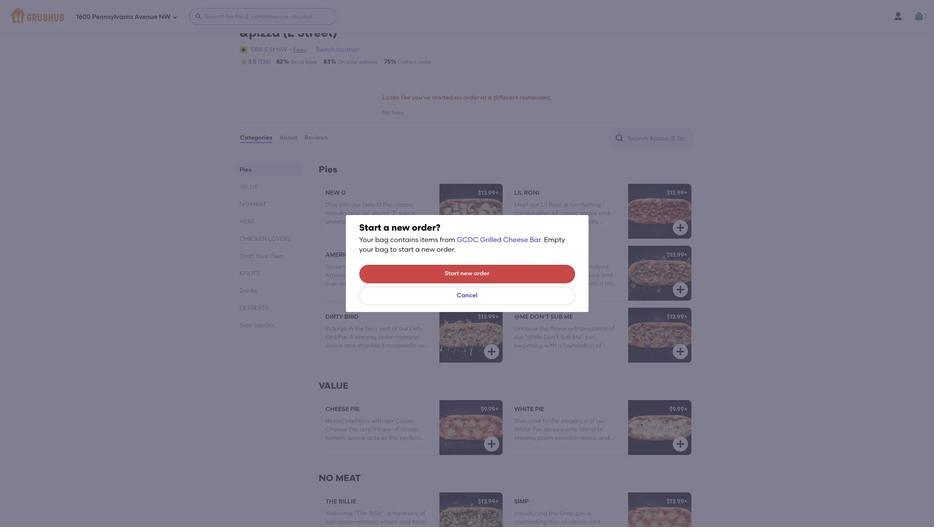 Task type: locate. For each thing, give the bounding box(es) containing it.
0 horizontal spatial no
[[240, 201, 249, 208]]

1 horizontal spatial and
[[401, 218, 412, 225]]

start down order.
[[445, 270, 459, 277]]

white
[[515, 405, 534, 413]]

g
[[341, 189, 346, 196], [377, 201, 382, 208]]

pennsylvania
[[92, 13, 133, 21]]

cheese
[[504, 236, 529, 244]]

1 vertical spatial new
[[422, 245, 435, 253]]

+ for @me don't sub me
[[685, 313, 688, 320]]

$9.99 for cheese pie
[[481, 405, 496, 413]]

1 horizontal spatial start
[[445, 270, 459, 277]]

1 vertical spatial our
[[361, 210, 371, 217]]

$13.99 + for new g
[[478, 189, 499, 196]]

1 horizontal spatial new
[[422, 245, 435, 253]]

.
[[541, 236, 543, 244]]

@me don't sub me
[[515, 313, 573, 320]]

start for start a new order?
[[359, 222, 382, 233]]

1 vertical spatial value
[[319, 380, 348, 391]]

no meat inside tab
[[240, 201, 267, 208]]

taste
[[368, 235, 382, 242]]

start new order button
[[359, 265, 575, 283]]

bag inside "empty your bag to start a new order."
[[375, 245, 389, 253]]

0 horizontal spatial meat
[[251, 201, 267, 208]]

1 vertical spatial nw
[[277, 46, 287, 53]]

no up heat
[[240, 201, 249, 208]]

craft
[[240, 252, 255, 260]]

pies up "value" tab
[[240, 166, 252, 173]]

fees button
[[293, 45, 307, 55]]

1 vertical spatial bag
[[375, 245, 389, 253]]

nw left •
[[277, 46, 287, 53]]

order right correct on the top of the page
[[418, 59, 431, 65]]

0 horizontal spatial $9.99
[[481, 405, 496, 413]]

switch location button
[[316, 45, 360, 54]]

no meat up the billie
[[319, 473, 361, 483]]

different
[[494, 94, 519, 101]]

pies up new
[[319, 164, 338, 174]]

at
[[481, 94, 487, 101]]

reviews button
[[304, 123, 329, 153]]

into
[[340, 201, 350, 208]]

our down new in the top of the page
[[361, 210, 371, 217]]

started
[[432, 94, 453, 101]]

$13.99
[[478, 189, 496, 196], [667, 189, 685, 196], [667, 251, 685, 258], [478, 313, 496, 320], [667, 313, 685, 320], [478, 498, 496, 505], [667, 498, 685, 505]]

order left at
[[464, 94, 479, 101]]

value up cheese
[[319, 380, 348, 391]]

1 horizontal spatial $9.99 +
[[670, 405, 688, 413]]

on time delivery
[[338, 59, 378, 65]]

order up cancel on the bottom of the page
[[474, 270, 490, 277]]

0 horizontal spatial your
[[256, 252, 268, 260]]

desserts tab
[[240, 303, 299, 312]]

$13.99 + for the billie
[[478, 498, 499, 505]]

start up taste
[[359, 222, 382, 233]]

lil roni
[[515, 189, 540, 196]]

0 horizontal spatial svg image
[[487, 439, 497, 449]]

0 vertical spatial g
[[341, 189, 346, 196]]

start for start new order
[[445, 270, 459, 277]]

lil roni image
[[628, 184, 692, 238]]

craft your own
[[240, 252, 283, 260]]

nw for 1600 pennsylvania avenue nw
[[159, 13, 171, 21]]

new down items
[[422, 245, 435, 253]]

0 horizontal spatial and
[[348, 210, 360, 217]]

(136)
[[258, 58, 271, 65]]

categories
[[240, 134, 272, 141]]

new up cancel on the bottom of the page
[[461, 270, 473, 277]]

$13.99 for new g
[[478, 189, 496, 196]]

start new order
[[445, 270, 490, 277]]

@me don't sub me image
[[628, 308, 692, 362]]

0 horizontal spatial pie
[[351, 405, 360, 413]]

1 vertical spatial your
[[256, 252, 268, 260]]

cheese pie image
[[440, 400, 503, 455]]

reviews
[[305, 134, 328, 141]]

meat down "value" tab
[[251, 201, 267, 208]]

2 $9.99 + from the left
[[670, 405, 688, 413]]

1 vertical spatial no
[[319, 473, 334, 483]]

1 horizontal spatial pie
[[535, 405, 545, 413]]

2 vertical spatial new
[[461, 270, 473, 277]]

you've
[[412, 94, 431, 101]]

fragrant
[[326, 227, 349, 234]]

new g image
[[440, 184, 503, 238]]

value inside "value" tab
[[240, 183, 258, 190]]

start inside start new order button
[[445, 270, 459, 277]]

$13.99 +
[[478, 189, 499, 196], [667, 189, 688, 196], [667, 251, 688, 258], [478, 313, 499, 320], [667, 313, 688, 320], [478, 498, 499, 505], [667, 498, 688, 505]]

1 horizontal spatial svg image
[[676, 346, 686, 357]]

value
[[240, 183, 258, 190], [319, 380, 348, 391]]

bag down creating
[[375, 236, 389, 244]]

@me
[[515, 313, 529, 320]]

0 vertical spatial bag
[[375, 236, 389, 244]]

1 vertical spatial svg image
[[487, 439, 497, 449]]

dive
[[326, 201, 338, 208]]

$13.99 for dirty bird
[[478, 313, 496, 320]]

good
[[291, 59, 304, 65]]

g right new
[[341, 189, 346, 196]]

1600 pennsylvania avenue nw
[[76, 13, 171, 21]]

1 horizontal spatial nw
[[277, 46, 287, 53]]

pie right white
[[535, 405, 545, 413]]

your
[[359, 236, 374, 244], [256, 252, 268, 260]]

new inside "empty your bag to start a new order."
[[422, 245, 435, 253]]

1 vertical spatial start
[[445, 270, 459, 277]]

a down secret
[[384, 222, 390, 233]]

your up your
[[359, 236, 374, 244]]

0 horizontal spatial no meat
[[240, 201, 267, 208]]

1 horizontal spatial meat
[[336, 473, 361, 483]]

$9.99 +
[[481, 405, 499, 413], [670, 405, 688, 413]]

knots tab
[[240, 269, 299, 278]]

and down the sauce
[[401, 218, 412, 225]]

from
[[440, 236, 456, 244]]

0 horizontal spatial value
[[240, 183, 258, 190]]

1 pie from the left
[[351, 405, 360, 413]]

svg image
[[676, 346, 686, 357], [487, 439, 497, 449]]

value tab
[[240, 182, 299, 191]]

fees
[[392, 109, 404, 116]]

a
[[488, 94, 492, 101], [384, 222, 390, 233], [393, 227, 397, 234], [416, 245, 420, 253]]

$9.99
[[481, 405, 496, 413], [670, 405, 685, 413]]

1 vertical spatial and
[[401, 218, 412, 225]]

0 vertical spatial no
[[240, 201, 249, 208]]

a up adventure.
[[393, 227, 397, 234]]

don't
[[531, 313, 550, 320]]

side
[[240, 322, 252, 329]]

meat up billie
[[336, 473, 361, 483]]

e
[[265, 46, 268, 53]]

and
[[348, 210, 360, 217], [401, 218, 412, 225]]

an
[[455, 94, 462, 101]]

$13.99 + for dirty bird
[[478, 313, 499, 320]]

new up adventure.
[[392, 222, 410, 233]]

no up the
[[319, 473, 334, 483]]

our right into
[[352, 201, 361, 208]]

value down "pies" tab at the top left
[[240, 183, 258, 190]]

fresh
[[353, 218, 367, 225]]

1 vertical spatial no meat
[[319, 473, 361, 483]]

your left own
[[256, 252, 268, 260]]

2 vertical spatial order
[[474, 270, 490, 277]]

1 horizontal spatial $9.99
[[670, 405, 685, 413]]

nw inside 'main navigation' navigation
[[159, 13, 171, 21]]

search icon image
[[615, 133, 625, 143]]

2 $9.99 from the left
[[670, 405, 685, 413]]

no meat up heat
[[240, 201, 267, 208]]

0 horizontal spatial start
[[359, 222, 382, 233]]

82
[[276, 58, 283, 65]]

dive into our new g pie: classic tomato and our secret 't' sauce underpin fresh mozzarella and fragrant basil, creating a timeless yet tantalizing taste adventure.
[[326, 201, 421, 242]]

nw
[[159, 13, 171, 21], [277, 46, 287, 53]]

drinks tab
[[240, 286, 299, 295]]

1 horizontal spatial value
[[319, 380, 348, 391]]

+ for white pie
[[685, 405, 688, 413]]

svg image for $9.99
[[487, 439, 497, 449]]

nw inside "button"
[[277, 46, 287, 53]]

1 bag from the top
[[375, 236, 389, 244]]

$9.99 + for white pie
[[670, 405, 688, 413]]

1 horizontal spatial no
[[319, 473, 334, 483]]

drinks
[[240, 287, 257, 294]]

0 vertical spatial our
[[352, 201, 361, 208]]

looks
[[383, 94, 400, 101]]

st
[[269, 46, 275, 53]]

1 vertical spatial g
[[377, 201, 382, 208]]

2 pie from the left
[[535, 405, 545, 413]]

g up secret
[[377, 201, 382, 208]]

2 bag from the top
[[375, 245, 389, 253]]

1 $9.99 from the left
[[481, 405, 496, 413]]

1 vertical spatial order
[[464, 94, 479, 101]]

0 horizontal spatial g
[[341, 189, 346, 196]]

pie
[[351, 405, 360, 413], [535, 405, 545, 413]]

nw right avenue
[[159, 13, 171, 21]]

sauces
[[254, 322, 274, 329]]

0 vertical spatial value
[[240, 183, 258, 190]]

dirty
[[326, 313, 343, 320]]

nw for 1005 e st nw
[[277, 46, 287, 53]]

0 vertical spatial svg image
[[676, 346, 686, 357]]

delivery
[[359, 59, 378, 65]]

side sauces tab
[[240, 321, 299, 330]]

0 vertical spatial new
[[392, 222, 410, 233]]

meat inside no meat tab
[[251, 201, 267, 208]]

svg image
[[915, 11, 925, 22], [195, 13, 202, 20], [172, 15, 177, 20], [676, 222, 686, 233], [487, 284, 497, 295], [676, 284, 686, 295], [487, 346, 497, 357], [676, 439, 686, 449]]

1600
[[76, 13, 91, 21]]

0 vertical spatial nw
[[159, 13, 171, 21]]

a right 'start'
[[416, 245, 420, 253]]

no meat tab
[[240, 200, 299, 209]]

pie for cheese pie
[[351, 405, 360, 413]]

0 vertical spatial start
[[359, 222, 382, 233]]

lil
[[515, 189, 523, 196]]

0 horizontal spatial nw
[[159, 13, 171, 21]]

0 vertical spatial meat
[[251, 201, 267, 208]]

main navigation navigation
[[0, 0, 935, 33]]

+
[[496, 189, 499, 196], [685, 189, 688, 196], [685, 251, 688, 258], [496, 313, 499, 320], [685, 313, 688, 320], [496, 405, 499, 413], [685, 405, 688, 413], [496, 498, 499, 505], [685, 498, 688, 505]]

1 horizontal spatial your
[[359, 236, 374, 244]]

0 horizontal spatial pies
[[240, 166, 252, 173]]

0 horizontal spatial new
[[392, 222, 410, 233]]

start
[[359, 222, 382, 233], [445, 270, 459, 277]]

tomato
[[326, 210, 347, 217]]

2 horizontal spatial new
[[461, 270, 473, 277]]

about button
[[279, 123, 298, 153]]

0 horizontal spatial $9.99 +
[[481, 405, 499, 413]]

creating
[[367, 227, 391, 234]]

1 $9.99 + from the left
[[481, 405, 499, 413]]

a right at
[[488, 94, 492, 101]]

't'
[[391, 210, 398, 217]]

1 vertical spatial meat
[[336, 473, 361, 483]]

no
[[240, 201, 249, 208], [319, 473, 334, 483]]

timeless
[[398, 227, 421, 234]]

the billie
[[326, 498, 356, 505]]

no meat
[[240, 201, 267, 208], [319, 473, 361, 483]]

and up fresh
[[348, 210, 360, 217]]

pie right cheese
[[351, 405, 360, 413]]

$9.99 + for cheese pie
[[481, 405, 499, 413]]

1 horizontal spatial g
[[377, 201, 382, 208]]

0 vertical spatial no meat
[[240, 201, 267, 208]]

order
[[418, 59, 431, 65], [464, 94, 479, 101], [474, 270, 490, 277]]

the
[[326, 498, 337, 505]]

bag left to
[[375, 245, 389, 253]]

time
[[346, 59, 358, 65]]



Task type: describe. For each thing, give the bounding box(es) containing it.
•
[[289, 46, 292, 53]]

the billie image
[[440, 492, 503, 527]]

1 horizontal spatial no meat
[[319, 473, 361, 483]]

switch location
[[316, 46, 360, 53]]

+ for cheese pie
[[496, 405, 499, 413]]

cancel
[[457, 292, 478, 299]]

on
[[338, 59, 345, 65]]

+ for lil roni
[[685, 189, 688, 196]]

svg image inside 2 button
[[915, 11, 925, 22]]

+ for simp
[[685, 498, 688, 505]]

desserts
[[240, 304, 269, 311]]

$13.99 + for simp
[[667, 498, 688, 505]]

$13.99 for simp
[[667, 498, 685, 505]]

svg image for $13.99
[[676, 346, 686, 357]]

new inside button
[[461, 270, 473, 277]]

order.
[[437, 245, 456, 253]]

new
[[326, 189, 340, 196]]

white pie
[[515, 405, 545, 413]]

g inside 'dive into our new g pie: classic tomato and our secret 't' sauce underpin fresh mozzarella and fragrant basil, creating a timeless yet tantalizing taste adventure.'
[[377, 201, 382, 208]]

yet
[[326, 235, 335, 242]]

$13.99 + for @me don't sub me
[[667, 313, 688, 320]]

no inside no meat tab
[[240, 201, 249, 208]]

side sauces
[[240, 322, 274, 329]]

to
[[390, 245, 397, 253]]

bar
[[530, 236, 541, 244]]

your inside craft your own tab
[[256, 252, 268, 260]]

83
[[324, 58, 331, 65]]

sauce
[[399, 210, 416, 217]]

a inside 'dive into our new g pie: classic tomato and our secret 't' sauce underpin fresh mozzarella and fragrant basil, creating a timeless yet tantalizing taste adventure.'
[[393, 227, 397, 234]]

your
[[359, 245, 374, 253]]

food
[[306, 59, 317, 65]]

+ for the billie
[[496, 498, 499, 505]]

basil,
[[351, 227, 366, 234]]

$9.99 for white pie
[[670, 405, 685, 413]]

chicken lovers tab
[[240, 234, 299, 243]]

pies tab
[[240, 165, 299, 174]]

correct order
[[398, 59, 431, 65]]

location
[[336, 46, 360, 53]]

your bag contains items from gcdc grilled cheese bar .
[[359, 236, 543, 244]]

order?
[[412, 222, 441, 233]]

$13.99 for lil roni
[[667, 189, 685, 196]]

honey
[[360, 251, 381, 258]]

subscription pass image
[[240, 46, 248, 53]]

(e
[[283, 25, 295, 40]]

lovers
[[268, 235, 291, 242]]

&pizza (e street) logo image
[[659, 3, 688, 33]]

empty
[[545, 236, 566, 244]]

dirty bird image
[[440, 308, 503, 362]]

simp
[[515, 498, 529, 505]]

0 vertical spatial and
[[348, 210, 360, 217]]

start a new order?
[[359, 222, 441, 233]]

pie:
[[383, 201, 393, 208]]

+ for new g
[[496, 189, 499, 196]]

75
[[384, 58, 391, 65]]

avenue
[[135, 13, 158, 21]]

knots
[[240, 270, 260, 277]]

simp image
[[628, 492, 692, 527]]

looks like you've started an order at a different restaurant. button
[[382, 89, 552, 107]]

$13.99 for @me don't sub me
[[667, 313, 685, 320]]

cancel button
[[359, 287, 575, 305]]

1 horizontal spatial pies
[[319, 164, 338, 174]]

items
[[421, 236, 438, 244]]

pie for white pie
[[535, 405, 545, 413]]

american honey image
[[440, 246, 503, 300]]

secret
[[372, 210, 390, 217]]

heat
[[240, 218, 255, 225]]

a inside "empty your bag to start a new order."
[[416, 245, 420, 253]]

sub
[[551, 313, 563, 320]]

pies inside tab
[[240, 166, 252, 173]]

&pizza
[[240, 25, 280, 40]]

gcdc
[[457, 236, 479, 244]]

correct
[[398, 59, 417, 65]]

&pizza (e street)
[[240, 25, 338, 40]]

american honey
[[326, 251, 381, 258]]

cheese pie
[[326, 405, 360, 413]]

underpin
[[326, 218, 351, 225]]

Search &pizza (E Street) search field
[[628, 134, 692, 142]]

mozzarella
[[368, 218, 399, 225]]

fees
[[294, 46, 307, 53]]

1005 e st nw button
[[250, 45, 288, 54]]

craft your own tab
[[240, 252, 299, 260]]

like
[[401, 94, 411, 101]]

billie
[[339, 498, 356, 505]]

0 vertical spatial your
[[359, 236, 374, 244]]

empty your bag to start a new order.
[[359, 236, 566, 253]]

$13.99 + for lil roni
[[667, 189, 688, 196]]

maverick image
[[628, 246, 692, 300]]

tantalizing
[[336, 235, 366, 242]]

contains
[[390, 236, 419, 244]]

cheese
[[326, 405, 349, 413]]

no fees
[[382, 109, 404, 116]]

new
[[363, 201, 376, 208]]

$13.99 for the billie
[[478, 498, 496, 505]]

categories button
[[240, 123, 273, 153]]

1005 e st nw
[[250, 46, 287, 53]]

2 button
[[915, 9, 928, 24]]

a inside looks like you've started an order at a different restaurant. button
[[488, 94, 492, 101]]

start
[[399, 245, 414, 253]]

classic
[[395, 201, 414, 208]]

star icon image
[[240, 58, 248, 66]]

american
[[326, 251, 358, 258]]

good food
[[291, 59, 317, 65]]

• fees
[[289, 46, 307, 53]]

american honey button
[[321, 246, 503, 300]]

+ for dirty bird
[[496, 313, 499, 320]]

white pie image
[[628, 400, 692, 455]]

0 vertical spatial order
[[418, 59, 431, 65]]

looks like you've started an order at a different restaurant.
[[383, 94, 552, 101]]

roni
[[524, 189, 540, 196]]

street)
[[298, 25, 338, 40]]

heat tab
[[240, 217, 299, 226]]



Task type: vqa. For each thing, say whether or not it's contained in the screenshot.
Pennsylvania
yes



